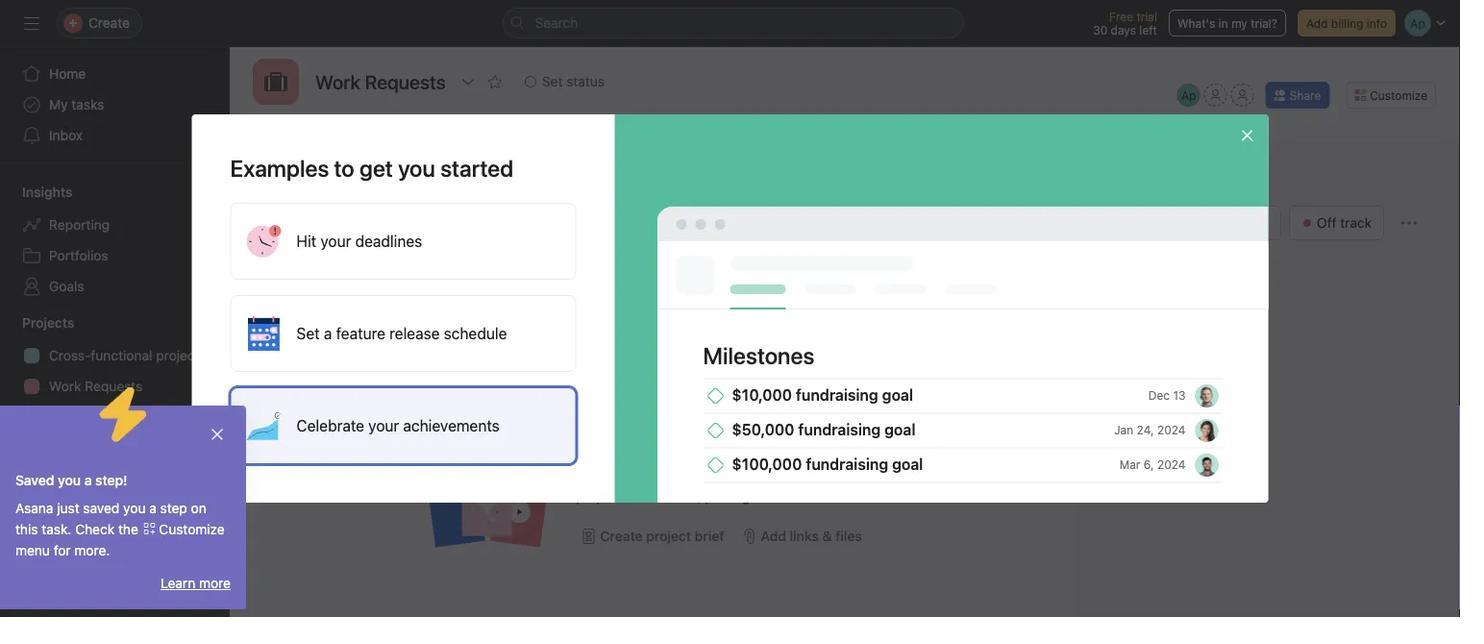 Task type: vqa. For each thing, say whether or not it's contained in the screenshot.
to portfolio
yes



Task type: describe. For each thing, give the bounding box(es) containing it.
home link
[[11, 59, 218, 89]]

a right set
[[324, 325, 332, 343]]

$10,000
[[732, 386, 792, 404]]

connected portfolios
[[294, 163, 476, 185]]

create project brief
[[601, 528, 725, 544]]

apple link
[[1124, 467, 1161, 483]]

overview link
[[257, 118, 332, 139]]

0 vertical spatial ago
[[1181, 365, 1201, 379]]

portfolio for a
[[644, 231, 696, 247]]

key resources
[[294, 399, 416, 422]]

0 horizontal spatial minutes
[[1134, 365, 1177, 379]]

13
[[1174, 388, 1186, 402]]

milestones
[[703, 342, 815, 369]]

release
[[390, 325, 440, 343]]

add to portfolio
[[601, 292, 700, 308]]

off track
[[1317, 215, 1372, 231]]

learn more link
[[161, 576, 231, 591]]

achievements
[[403, 417, 500, 435]]

my
[[1232, 16, 1248, 30]]

files link
[[1012, 118, 1057, 139]]

portfolios
[[49, 248, 108, 263]]

add for add to portfolio
[[601, 292, 626, 308]]

your for celebrate
[[369, 417, 399, 435]]

my workspace
[[49, 448, 138, 463]]

team button
[[0, 413, 56, 433]]

messages
[[925, 121, 989, 137]]

learn
[[161, 576, 195, 591]]

connect a portfolio to link this project to a larger body of work.
[[576, 231, 877, 268]]

cross-
[[49, 348, 91, 363]]

timeline
[[531, 121, 585, 137]]

a left step! at the bottom left of the page
[[84, 473, 92, 488]]

with
[[821, 468, 847, 484]]

reporting
[[49, 217, 110, 233]]

off
[[1317, 215, 1337, 231]]

workspace
[[71, 448, 138, 463]]

project inside align your team around a shared vision with a project brief and supporting resources.
[[576, 489, 620, 505]]

board link
[[439, 118, 492, 139]]

$100,000 fundraising goal
[[732, 455, 923, 474]]

track for on track
[[1151, 215, 1182, 231]]

at risk
[[1230, 215, 1269, 231]]

6,
[[1144, 458, 1154, 471]]

teams element
[[0, 406, 230, 475]]

saved
[[15, 473, 54, 488]]

examples
[[230, 155, 329, 182]]

goals link
[[11, 271, 218, 302]]

deadlines
[[355, 232, 422, 251]]

hit your deadlines
[[297, 232, 422, 251]]

to left link
[[699, 231, 712, 247]]

more.
[[74, 543, 110, 559]]

project inside create project brief button
[[646, 528, 691, 544]]

insights element
[[0, 175, 230, 306]]

what's in my trial? button
[[1169, 10, 1287, 37]]

step!
[[95, 473, 128, 488]]

project created apple 2 minutes ago
[[1124, 443, 1245, 483]]

hit
[[297, 232, 317, 251]]

fundraising goal for $10,000 fundraising goal
[[796, 386, 914, 404]]

free trial 30 days left
[[1093, 10, 1158, 37]]

insights button
[[0, 183, 72, 202]]

my for my workspace
[[49, 448, 68, 463]]

align
[[576, 468, 608, 484]]

add to starred image
[[487, 74, 503, 89]]

add to portfolio button
[[576, 283, 705, 317]]

project inside connect a portfolio to link this project to a larger body of work.
[[767, 231, 810, 247]]

schedule
[[444, 325, 507, 343]]

a right 'with'
[[850, 468, 858, 484]]

list link
[[378, 118, 416, 139]]

2 minutes ago
[[1124, 365, 1201, 379]]

resources.
[[754, 489, 819, 505]]

check
[[75, 522, 115, 538]]

global element
[[0, 47, 230, 163]]

the status?
[[1167, 169, 1263, 192]]

left
[[1140, 23, 1158, 37]]

what's the status?
[[1101, 169, 1263, 192]]

celebrate
[[297, 417, 365, 435]]

portfolios link
[[11, 240, 218, 271]]

on
[[191, 501, 206, 516]]

share
[[1290, 88, 1322, 102]]

dashboard
[[817, 121, 886, 137]]

to left get
[[334, 155, 355, 182]]

get
[[360, 155, 393, 182]]

you started
[[398, 155, 514, 182]]

in
[[1219, 16, 1229, 30]]

my for my tasks
[[49, 97, 68, 113]]

my tasks
[[49, 97, 104, 113]]

supporting
[[683, 489, 750, 505]]

customize menu for more.
[[15, 522, 225, 559]]

trial?
[[1251, 16, 1278, 30]]

search
[[535, 15, 578, 31]]

body
[[576, 252, 608, 268]]

this inside connect a portfolio to link this project to a larger body of work.
[[741, 231, 763, 247]]

close image
[[1240, 128, 1255, 143]]

of
[[611, 252, 624, 268]]

cross-functional project plan link
[[11, 340, 230, 371]]

track for off track
[[1341, 215, 1372, 231]]

days
[[1111, 23, 1137, 37]]

projects button
[[0, 313, 74, 333]]

tasks
[[71, 97, 104, 113]]

on track button
[[1101, 206, 1195, 240]]

a inside asana just saved you a step on this task. check the
[[149, 501, 157, 516]]



Task type: locate. For each thing, give the bounding box(es) containing it.
0 horizontal spatial your
[[321, 232, 351, 251]]

shared
[[735, 468, 777, 484]]

add down of on the left top of the page
[[601, 292, 626, 308]]

vision
[[781, 468, 817, 484]]

0 vertical spatial your
[[321, 232, 351, 251]]

minutes down the project created
[[1179, 469, 1222, 482]]

0 horizontal spatial brief
[[624, 489, 652, 505]]

None text field
[[311, 64, 451, 99]]

1 vertical spatial brief
[[695, 528, 725, 544]]

search list box
[[502, 8, 964, 38]]

share button
[[1266, 82, 1330, 109]]

jan 24, 2024
[[1115, 423, 1186, 437]]

you up just
[[58, 473, 81, 488]]

billing
[[1332, 16, 1364, 30]]

plan
[[203, 348, 230, 363]]

ap
[[1182, 88, 1197, 102]]

2024 up the project created
[[1158, 423, 1186, 437]]

1 horizontal spatial this
[[741, 231, 763, 247]]

requests
[[85, 378, 143, 394]]

1 vertical spatial minutes
[[1179, 469, 1222, 482]]

a left step
[[149, 501, 157, 516]]

1 vertical spatial this
[[15, 522, 38, 538]]

this up menu
[[15, 522, 38, 538]]

project down and at the left bottom of page
[[646, 528, 691, 544]]

fundraising goal for $100,000 fundraising goal
[[806, 455, 923, 474]]

my left tasks
[[49, 97, 68, 113]]

work requests link
[[11, 371, 218, 402]]

for
[[54, 543, 71, 559]]

risk
[[1247, 215, 1269, 231]]

your inside align your team around a shared vision with a project brief and supporting resources.
[[611, 468, 639, 484]]

1 horizontal spatial your
[[369, 417, 399, 435]]

what's for what's the status?
[[1101, 169, 1162, 192]]

to down work.
[[629, 292, 642, 308]]

set
[[297, 325, 320, 343]]

1 vertical spatial my
[[49, 448, 68, 463]]

to left the larger
[[814, 231, 827, 247]]

my inside 'link'
[[49, 448, 68, 463]]

0 horizontal spatial ago
[[1181, 365, 1201, 379]]

add for add billing info
[[1307, 16, 1328, 30]]

functional
[[91, 348, 152, 363]]

around
[[677, 468, 720, 484]]

my inside global element
[[49, 97, 68, 113]]

you inside asana just saved you a step on this task. check the
[[123, 501, 146, 516]]

0 vertical spatial add
[[1307, 16, 1328, 30]]

portfolio down work.
[[646, 292, 700, 308]]

1 horizontal spatial brief
[[695, 528, 725, 544]]

0 vertical spatial 2024
[[1158, 423, 1186, 437]]

create
[[601, 528, 643, 544]]

minutes
[[1134, 365, 1177, 379], [1179, 469, 1222, 482]]

add billing info
[[1307, 16, 1388, 30]]

timeline link
[[515, 118, 585, 139]]

0 vertical spatial brief
[[624, 489, 652, 505]]

project left plan on the bottom
[[156, 348, 200, 363]]

brief
[[624, 489, 652, 505], [695, 528, 725, 544]]

0 vertical spatial my
[[49, 97, 68, 113]]

inbox link
[[11, 120, 218, 151]]

your right celebrate
[[369, 417, 399, 435]]

dec
[[1149, 388, 1170, 402]]

this
[[741, 231, 763, 247], [15, 522, 38, 538]]

add left "billing"
[[1307, 16, 1328, 30]]

project right link
[[767, 231, 810, 247]]

what's inside what's in my trial? button
[[1178, 16, 1216, 30]]

list
[[393, 121, 416, 137]]

2 inside project created apple 2 minutes ago
[[1169, 469, 1176, 482]]

1 horizontal spatial ago
[[1225, 469, 1245, 482]]

home
[[49, 66, 86, 82]]

fundraising goal down "$50,000 fundraising goal"
[[806, 455, 923, 474]]

menu
[[15, 543, 50, 559]]

my up saved you a step!
[[49, 448, 68, 463]]

1 vertical spatial you
[[123, 501, 146, 516]]

2 down the project created
[[1169, 469, 1176, 482]]

track right off
[[1341, 215, 1372, 231]]

1 horizontal spatial you
[[123, 501, 146, 516]]

2024 for jan 24, 2024
[[1158, 423, 1186, 437]]

0 vertical spatial minutes
[[1134, 365, 1177, 379]]

fundraising goal up "$50,000 fundraising goal"
[[796, 386, 914, 404]]

portfolio inside connect a portfolio to link this project to a larger body of work.
[[644, 231, 696, 247]]

your right hit
[[321, 232, 351, 251]]

hide sidebar image
[[24, 15, 39, 31]]

0 vertical spatial this
[[741, 231, 763, 247]]

a up supporting
[[724, 468, 731, 484]]

2 2024 from the top
[[1158, 458, 1186, 471]]

calendar link
[[608, 118, 680, 139]]

1 horizontal spatial 2
[[1169, 469, 1176, 482]]

0 horizontal spatial what's
[[1101, 169, 1162, 192]]

1 horizontal spatial what's
[[1178, 16, 1216, 30]]

1 vertical spatial fundraising goal
[[799, 421, 916, 439]]

celebrate your achievements
[[297, 417, 500, 435]]

2 my from the top
[[49, 448, 68, 463]]

this inside asana just saved you a step on this task. check the
[[15, 522, 38, 538]]

free
[[1110, 10, 1134, 23]]

projects element
[[0, 306, 230, 406]]

a up work.
[[633, 231, 640, 247]]

what's up on
[[1101, 169, 1162, 192]]

a
[[633, 231, 640, 247], [830, 231, 837, 247], [324, 325, 332, 343], [724, 468, 731, 484], [850, 468, 858, 484], [84, 473, 92, 488], [149, 501, 157, 516]]

inbox
[[49, 127, 83, 143]]

1 horizontal spatial minutes
[[1179, 469, 1222, 482]]

0 vertical spatial fundraising goal
[[796, 386, 914, 404]]

examples to get you started
[[230, 155, 514, 182]]

portfolio inside button
[[646, 292, 700, 308]]

brief inside button
[[695, 528, 725, 544]]

more
[[199, 576, 231, 591]]

learn more
[[161, 576, 231, 591]]

feature
[[336, 325, 386, 343]]

add
[[1307, 16, 1328, 30], [601, 292, 626, 308]]

brief inside align your team around a shared vision with a project brief and supporting resources.
[[624, 489, 652, 505]]

your for align
[[611, 468, 639, 484]]

you up the
[[123, 501, 146, 516]]

just
[[57, 501, 79, 516]]

reporting link
[[11, 210, 218, 240]]

2 vertical spatial fundraising goal
[[806, 455, 923, 474]]

project down align
[[576, 489, 620, 505]]

1 vertical spatial 2024
[[1158, 458, 1186, 471]]

brief down supporting
[[695, 528, 725, 544]]

2 horizontal spatial your
[[611, 468, 639, 484]]

1 vertical spatial portfolio
[[646, 292, 700, 308]]

a left the larger
[[830, 231, 837, 247]]

minutes up dec
[[1134, 365, 1177, 379]]

portfolio for to
[[646, 292, 700, 308]]

0 horizontal spatial track
[[1151, 215, 1182, 231]]

1 vertical spatial your
[[369, 417, 399, 435]]

dec 13
[[1149, 388, 1186, 402]]

workflow
[[719, 121, 779, 137]]

1 horizontal spatial add
[[1307, 16, 1328, 30]]

dashboard link
[[802, 118, 886, 139]]

trial
[[1137, 10, 1158, 23]]

board
[[455, 121, 492, 137]]

calendar
[[623, 121, 680, 137]]

step
[[160, 501, 187, 516]]

set a feature release schedule
[[297, 325, 507, 343]]

connect
[[576, 231, 629, 247]]

fundraising goal up $100,000 fundraising goal
[[799, 421, 916, 439]]

0 horizontal spatial add
[[601, 292, 626, 308]]

minutes inside project created apple 2 minutes ago
[[1179, 469, 1222, 482]]

asana
[[15, 501, 53, 516]]

workflow link
[[703, 118, 779, 139]]

1 track from the left
[[1151, 215, 1182, 231]]

1 vertical spatial 2
[[1169, 469, 1176, 482]]

0 horizontal spatial this
[[15, 522, 38, 538]]

close toast image
[[210, 427, 225, 442]]

$100,000
[[732, 455, 802, 474]]

0 horizontal spatial 2
[[1124, 365, 1131, 379]]

0 vertical spatial 2
[[1124, 365, 1131, 379]]

overview
[[272, 121, 332, 137]]

portfolio up work.
[[644, 231, 696, 247]]

2 up jan
[[1124, 365, 1131, 379]]

align your team around a shared vision with a project brief and supporting resources.
[[576, 468, 858, 505]]

files
[[1027, 121, 1057, 137]]

your left "team"
[[611, 468, 639, 484]]

1 vertical spatial ago
[[1225, 469, 1245, 482]]

on
[[1129, 215, 1147, 231]]

track
[[1151, 215, 1182, 231], [1341, 215, 1372, 231]]

this right link
[[741, 231, 763, 247]]

my tasks link
[[11, 89, 218, 120]]

1 2024 from the top
[[1158, 423, 1186, 437]]

2024 for mar 6, 2024
[[1158, 458, 1186, 471]]

goals
[[49, 278, 84, 294]]

fundraising goal for $50,000 fundraising goal
[[799, 421, 916, 439]]

0 vertical spatial what's
[[1178, 16, 1216, 30]]

2 vertical spatial your
[[611, 468, 639, 484]]

1 vertical spatial add
[[601, 292, 626, 308]]

example text for milestones section image
[[657, 207, 1269, 503]]

0 vertical spatial you
[[58, 473, 81, 488]]

2 track from the left
[[1341, 215, 1372, 231]]

0 vertical spatial portfolio
[[644, 231, 696, 247]]

at
[[1230, 215, 1243, 231]]

work requests
[[49, 378, 143, 394]]

1 my from the top
[[49, 97, 68, 113]]

0 horizontal spatial you
[[58, 473, 81, 488]]

ago down the project created
[[1225, 469, 1245, 482]]

24,
[[1137, 423, 1154, 437]]

$50,000
[[732, 421, 795, 439]]

project inside the cross-functional project plan link
[[156, 348, 200, 363]]

ago up 13
[[1181, 365, 1201, 379]]

brief down "team"
[[624, 489, 652, 505]]

$50,000 fundraising goal
[[732, 421, 916, 439]]

1 vertical spatial what's
[[1101, 169, 1162, 192]]

team
[[642, 468, 673, 484]]

asana just saved you a step on this task. check the
[[15, 501, 206, 538]]

briefcase image
[[264, 70, 288, 93]]

2024 right "6,"
[[1158, 458, 1186, 471]]

off track button
[[1290, 206, 1385, 240]]

what's in my trial?
[[1178, 16, 1278, 30]]

ago inside project created apple 2 minutes ago
[[1225, 469, 1245, 482]]

mar
[[1120, 458, 1141, 471]]

search button
[[502, 8, 964, 38]]

1 horizontal spatial track
[[1341, 215, 1372, 231]]

what's for what's in my trial?
[[1178, 16, 1216, 30]]

what's left in
[[1178, 16, 1216, 30]]

2024
[[1158, 423, 1186, 437], [1158, 458, 1186, 471]]

to inside button
[[629, 292, 642, 308]]

your for hit
[[321, 232, 351, 251]]

track right on
[[1151, 215, 1182, 231]]



